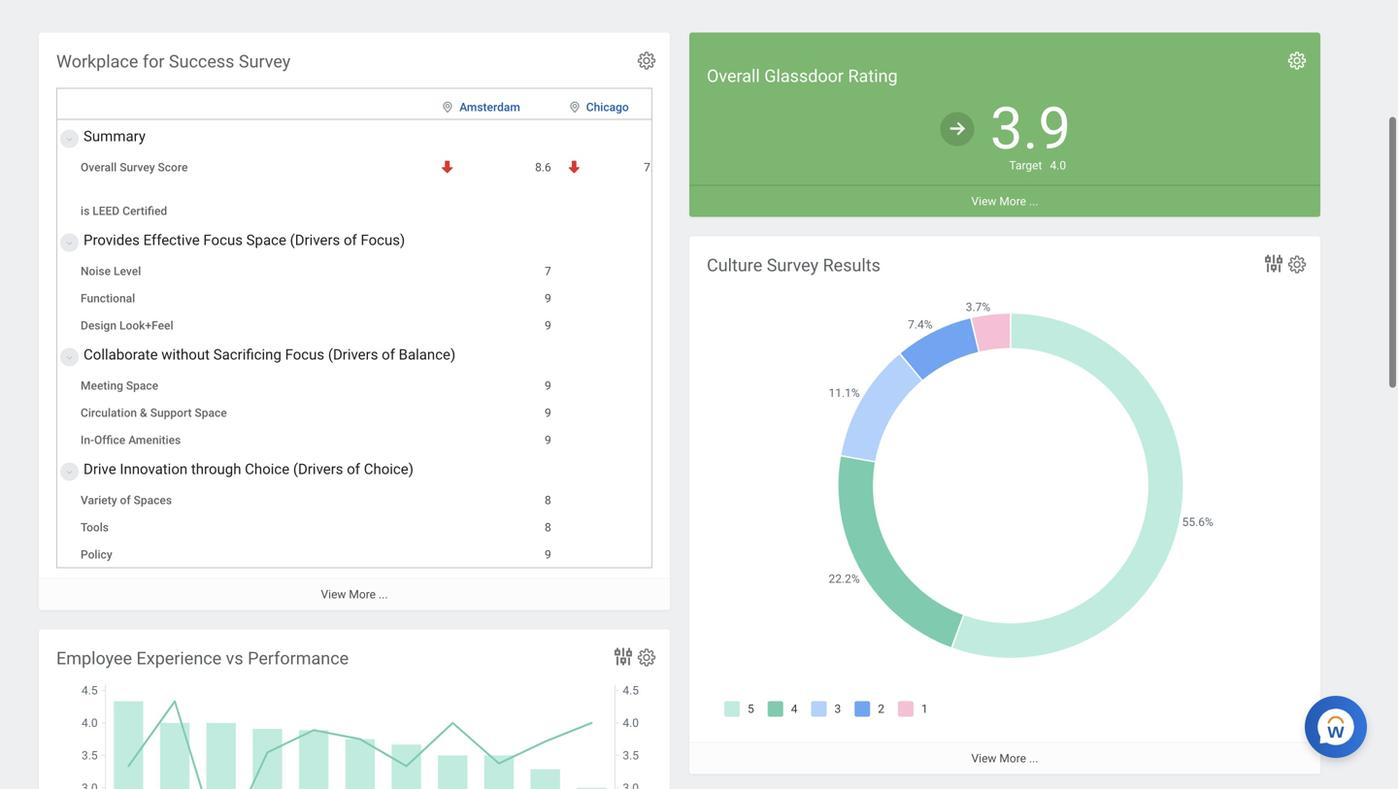 Task type: describe. For each thing, give the bounding box(es) containing it.
employee experience vs performance element
[[39, 630, 670, 789]]

8 for tools
[[545, 521, 551, 535]]

(drivers for focus
[[328, 346, 378, 363]]

policy
[[81, 548, 112, 562]]

6 9 from the top
[[545, 548, 551, 562]]

meeting space
[[81, 379, 158, 393]]

rating
[[848, 66, 898, 86]]

culture survey results element
[[689, 236, 1320, 775]]

support
[[150, 406, 192, 420]]

view more ... for culture survey results
[[971, 752, 1038, 766]]

configure and view chart data image for culture survey results
[[1262, 252, 1286, 275]]

office
[[94, 434, 125, 447]]

0 vertical spatial view more ... link
[[689, 185, 1320, 217]]

sacrificing
[[213, 346, 281, 363]]

in-
[[81, 434, 94, 447]]

space for support
[[195, 406, 227, 420]]

9 for look+feel
[[545, 319, 551, 333]]

overall survey score
[[81, 161, 188, 174]]

8 for variety of spaces
[[545, 494, 551, 507]]

in-office amenities
[[81, 434, 181, 447]]

7
[[545, 265, 551, 278]]

look+feel
[[119, 319, 173, 333]]

collapse image
[[61, 232, 73, 255]]

collapse image for drive innovation through choice (drivers of choice)
[[61, 461, 73, 484]]

9 for office
[[545, 434, 551, 447]]

certified
[[122, 204, 167, 218]]

9 for space
[[545, 379, 551, 393]]

summary
[[83, 128, 146, 145]]

4.0
[[1050, 159, 1066, 172]]

0 vertical spatial more
[[999, 194, 1026, 208]]

7.4
[[644, 161, 660, 174]]

survey for culture survey results
[[767, 255, 819, 276]]

amsterdam
[[459, 101, 520, 114]]

view more ... link for culture survey results
[[689, 742, 1320, 775]]

overall glassdoor rating
[[707, 66, 898, 86]]

3.9 target 4.0
[[990, 95, 1071, 172]]

design look+feel
[[81, 319, 173, 333]]

1 horizontal spatial focus
[[285, 346, 324, 363]]

of right variety
[[120, 494, 131, 507]]

without
[[161, 346, 210, 363]]

deteriorating image
[[567, 160, 582, 174]]

functional
[[81, 292, 135, 305]]

view for workplace for success survey
[[321, 588, 346, 602]]

is
[[81, 204, 90, 218]]

0 vertical spatial survey
[[239, 51, 291, 72]]

choice
[[245, 461, 290, 478]]

view more ... for workplace for success survey
[[321, 588, 388, 602]]

for
[[143, 51, 165, 72]]

target
[[1009, 159, 1042, 172]]

variety of spaces
[[81, 494, 172, 507]]

employee experience vs performance
[[56, 649, 349, 669]]

circulation
[[81, 406, 137, 420]]

0 vertical spatial view more ...
[[971, 194, 1038, 208]]

deteriorating element containing 8.6
[[440, 160, 551, 175]]

chicago
[[586, 101, 629, 114]]

drive
[[83, 461, 116, 478]]

more for culture survey results
[[999, 752, 1026, 766]]

9 for &
[[545, 406, 551, 420]]

vs
[[226, 649, 243, 669]]

&
[[140, 406, 147, 420]]

innovation
[[120, 461, 188, 478]]

3.9
[[990, 95, 1071, 163]]

8.6
[[535, 161, 551, 174]]

score
[[158, 161, 188, 174]]

circulation & support space
[[81, 406, 227, 420]]

0 horizontal spatial space
[[126, 379, 158, 393]]

location image
[[567, 101, 582, 114]]

configure and view chart data image for employee experience vs performance
[[612, 645, 635, 668]]



Task type: vqa. For each thing, say whether or not it's contained in the screenshot.
summary 'icon'
no



Task type: locate. For each thing, give the bounding box(es) containing it.
2 vertical spatial view more ... link
[[689, 742, 1320, 775]]

1 collapse image from the top
[[61, 128, 73, 151]]

leed
[[92, 204, 120, 218]]

drive innovation through choice (drivers of choice)
[[83, 461, 414, 478]]

(drivers for choice
[[293, 461, 343, 478]]

2 9 from the top
[[545, 319, 551, 333]]

1 8 from the top
[[545, 494, 551, 507]]

glassdoor
[[764, 66, 844, 86]]

1 vertical spatial space
[[126, 379, 158, 393]]

... inside the workplace for success survey element
[[379, 588, 388, 602]]

survey inside "element"
[[767, 255, 819, 276]]

amsterdam link
[[459, 97, 520, 114]]

location image
[[440, 101, 456, 114]]

view more ... link
[[689, 185, 1320, 217], [39, 578, 670, 610], [689, 742, 1320, 775]]

configure and view chart data image inside employee experience vs performance element
[[612, 645, 635, 668]]

2 vertical spatial (drivers
[[293, 461, 343, 478]]

2 vertical spatial collapse image
[[61, 461, 73, 484]]

is leed certified
[[81, 204, 167, 218]]

overall for 3.9
[[707, 66, 760, 86]]

deteriorating element containing 7.4
[[567, 160, 660, 175]]

noise level
[[81, 265, 141, 278]]

0 vertical spatial overall
[[707, 66, 760, 86]]

results
[[823, 255, 881, 276]]

0 horizontal spatial survey
[[120, 161, 155, 174]]

meeting
[[81, 379, 123, 393]]

survey
[[239, 51, 291, 72], [120, 161, 155, 174], [767, 255, 819, 276]]

0 horizontal spatial deteriorating element
[[440, 160, 551, 175]]

survey right culture at the top of page
[[767, 255, 819, 276]]

1 deteriorating element from the left
[[440, 160, 551, 175]]

configure workplace for success survey image
[[636, 50, 657, 71]]

of left focus)
[[344, 232, 357, 249]]

1 vertical spatial overall
[[81, 161, 117, 174]]

... for workplace for success survey
[[379, 588, 388, 602]]

1 vertical spatial collapse image
[[61, 346, 73, 370]]

employee
[[56, 649, 132, 669]]

1 vertical spatial (drivers
[[328, 346, 378, 363]]

1 9 from the top
[[545, 292, 551, 305]]

balance)
[[399, 346, 456, 363]]

1 horizontal spatial overall
[[707, 66, 760, 86]]

configure and view chart data image inside culture survey results "element"
[[1262, 252, 1286, 275]]

2 horizontal spatial space
[[246, 232, 286, 249]]

(drivers left balance)
[[328, 346, 378, 363]]

2 vertical spatial view more ...
[[971, 752, 1038, 766]]

1 vertical spatial configure and view chart data image
[[612, 645, 635, 668]]

2 vertical spatial more
[[999, 752, 1026, 766]]

collaborate
[[83, 346, 158, 363]]

1 vertical spatial 8
[[545, 521, 551, 535]]

overall left glassdoor
[[707, 66, 760, 86]]

through
[[191, 461, 241, 478]]

view more ... link for workplace for success survey
[[39, 578, 670, 610]]

3 9 from the top
[[545, 379, 551, 393]]

0 vertical spatial (drivers
[[290, 232, 340, 249]]

level
[[114, 265, 141, 278]]

view more ... inside culture survey results "element"
[[971, 752, 1038, 766]]

variety
[[81, 494, 117, 507]]

experience
[[136, 649, 222, 669]]

tools
[[81, 521, 109, 535]]

survey for overall survey score
[[120, 161, 155, 174]]

deteriorating element down amsterdam
[[440, 160, 551, 175]]

(drivers for space
[[290, 232, 340, 249]]

9
[[545, 292, 551, 305], [545, 319, 551, 333], [545, 379, 551, 393], [545, 406, 551, 420], [545, 434, 551, 447], [545, 548, 551, 562]]

success
[[169, 51, 234, 72]]

4 9 from the top
[[545, 406, 551, 420]]

configure and view chart data image left configure culture survey results image
[[1262, 252, 1286, 275]]

focus)
[[361, 232, 405, 249]]

1 horizontal spatial survey
[[239, 51, 291, 72]]

1 vertical spatial view more ... link
[[39, 578, 670, 610]]

amenities
[[128, 434, 181, 447]]

0 horizontal spatial focus
[[203, 232, 243, 249]]

1 horizontal spatial deteriorating element
[[567, 160, 660, 175]]

2 deteriorating element from the left
[[567, 160, 660, 175]]

collapse image for collaborate without sacrificing focus (drivers of balance)
[[61, 346, 73, 370]]

0 vertical spatial view
[[971, 194, 997, 208]]

configure and view chart data image left configure employee experience vs performance icon
[[612, 645, 635, 668]]

workplace for success survey element
[[39, 33, 1398, 610]]

0 vertical spatial focus
[[203, 232, 243, 249]]

choice)
[[364, 461, 414, 478]]

overall down summary
[[81, 161, 117, 174]]

collaborate without sacrificing focus (drivers of balance)
[[83, 346, 456, 363]]

2 collapse image from the top
[[61, 346, 73, 370]]

space right support
[[195, 406, 227, 420]]

view inside the workplace for success survey element
[[321, 588, 346, 602]]

overall
[[707, 66, 760, 86], [81, 161, 117, 174]]

more for workplace for success survey
[[349, 588, 376, 602]]

0 horizontal spatial configure and view chart data image
[[612, 645, 635, 668]]

space for focus
[[246, 232, 286, 249]]

configure and view chart data image
[[1262, 252, 1286, 275], [612, 645, 635, 668]]

configure employee experience vs performance image
[[636, 647, 657, 668]]

view for culture survey results
[[971, 752, 997, 766]]

8
[[545, 494, 551, 507], [545, 521, 551, 535]]

overall for 8.6
[[81, 161, 117, 174]]

configure culture survey results image
[[1286, 254, 1308, 275]]

more
[[999, 194, 1026, 208], [349, 588, 376, 602], [999, 752, 1026, 766]]

2 vertical spatial view
[[971, 752, 997, 766]]

(drivers right choice
[[293, 461, 343, 478]]

configure image
[[1286, 50, 1308, 71]]

space right effective
[[246, 232, 286, 249]]

of left balance)
[[382, 346, 395, 363]]

1 horizontal spatial configure and view chart data image
[[1262, 252, 1286, 275]]

overall inside the workplace for success survey element
[[81, 161, 117, 174]]

2 horizontal spatial survey
[[767, 255, 819, 276]]

1 vertical spatial survey
[[120, 161, 155, 174]]

3 collapse image from the top
[[61, 461, 73, 484]]

focus right effective
[[203, 232, 243, 249]]

survey left score
[[120, 161, 155, 174]]

deteriorating element
[[440, 160, 551, 175], [567, 160, 660, 175]]

5 9 from the top
[[545, 434, 551, 447]]

collapse image left summary
[[61, 128, 73, 151]]

effective
[[143, 232, 200, 249]]

chicago link
[[586, 97, 629, 114]]

of left choice)
[[347, 461, 360, 478]]

deteriorating element down chicago
[[567, 160, 660, 175]]

0 vertical spatial ...
[[1029, 194, 1038, 208]]

collapse image left collaborate
[[61, 346, 73, 370]]

space up '&'
[[126, 379, 158, 393]]

of
[[344, 232, 357, 249], [382, 346, 395, 363], [347, 461, 360, 478], [120, 494, 131, 507]]

2 8 from the top
[[545, 521, 551, 535]]

1 vertical spatial more
[[349, 588, 376, 602]]

performance
[[248, 649, 349, 669]]

2 vertical spatial space
[[195, 406, 227, 420]]

(drivers
[[290, 232, 340, 249], [328, 346, 378, 363], [293, 461, 343, 478]]

culture survey results
[[707, 255, 881, 276]]

collapse image for summary
[[61, 128, 73, 151]]

0 vertical spatial collapse image
[[61, 128, 73, 151]]

... for culture survey results
[[1029, 752, 1038, 766]]

(drivers left focus)
[[290, 232, 340, 249]]

0 vertical spatial space
[[246, 232, 286, 249]]

of for choice)
[[347, 461, 360, 478]]

neutral good image
[[939, 110, 976, 147]]

more inside the workplace for success survey element
[[349, 588, 376, 602]]

design
[[81, 319, 117, 333]]

spaces
[[134, 494, 172, 507]]

2 vertical spatial survey
[[767, 255, 819, 276]]

noise
[[81, 265, 111, 278]]

provides
[[83, 232, 140, 249]]

1 horizontal spatial space
[[195, 406, 227, 420]]

deteriorating image
[[440, 160, 455, 174]]

0 vertical spatial 8
[[545, 494, 551, 507]]

0 vertical spatial configure and view chart data image
[[1262, 252, 1286, 275]]

view
[[971, 194, 997, 208], [321, 588, 346, 602], [971, 752, 997, 766]]

focus
[[203, 232, 243, 249], [285, 346, 324, 363]]

space
[[246, 232, 286, 249], [126, 379, 158, 393], [195, 406, 227, 420]]

more inside culture survey results "element"
[[999, 752, 1026, 766]]

collapse image left drive
[[61, 461, 73, 484]]

0 horizontal spatial overall
[[81, 161, 117, 174]]

view more ...
[[971, 194, 1038, 208], [321, 588, 388, 602], [971, 752, 1038, 766]]

workplace
[[56, 51, 138, 72]]

of for focus)
[[344, 232, 357, 249]]

1 vertical spatial view more ...
[[321, 588, 388, 602]]

culture
[[707, 255, 762, 276]]

of for balance)
[[382, 346, 395, 363]]

workplace for success survey
[[56, 51, 291, 72]]

2 vertical spatial ...
[[1029, 752, 1038, 766]]

1 vertical spatial ...
[[379, 588, 388, 602]]

1 vertical spatial focus
[[285, 346, 324, 363]]

view more ... inside the workplace for success survey element
[[321, 588, 388, 602]]

... inside culture survey results "element"
[[1029, 752, 1038, 766]]

provides effective focus space (drivers of focus)
[[83, 232, 405, 249]]

focus right sacrificing
[[285, 346, 324, 363]]

view inside culture survey results "element"
[[971, 752, 997, 766]]

collapse image
[[61, 128, 73, 151], [61, 346, 73, 370], [61, 461, 73, 484]]

survey right "success"
[[239, 51, 291, 72]]

1 vertical spatial view
[[321, 588, 346, 602]]

...
[[1029, 194, 1038, 208], [379, 588, 388, 602], [1029, 752, 1038, 766]]



